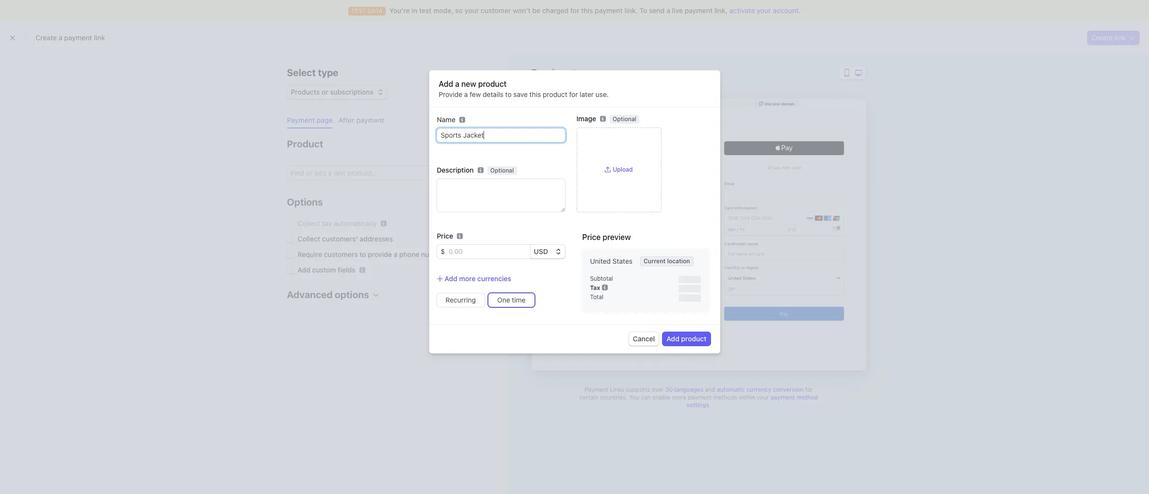 Task type: locate. For each thing, give the bounding box(es) containing it.
advanced options button
[[283, 283, 379, 302]]

2 collect from the top
[[298, 235, 320, 243]]

add up provide
[[439, 80, 454, 88]]

collect up the require
[[298, 235, 320, 243]]

1 vertical spatial optional
[[491, 167, 514, 174]]

currencies
[[478, 275, 512, 283]]

won't
[[513, 6, 531, 15]]

optional for description
[[491, 167, 514, 174]]

2 horizontal spatial product
[[682, 335, 707, 343]]

activate your account link
[[730, 6, 799, 15]]

to left the provide
[[360, 250, 366, 259]]

upload button
[[605, 166, 633, 174]]

create a payment link
[[35, 33, 105, 42]]

1 horizontal spatial price
[[583, 233, 601, 242]]

after
[[339, 116, 355, 124]]

use
[[765, 102, 772, 106]]

a inside "tab panel"
[[394, 250, 398, 259]]

0 vertical spatial to
[[506, 90, 512, 99]]

1 horizontal spatial more
[[673, 394, 687, 401]]

after payment button
[[335, 113, 390, 129]]

add inside "add a new product provide a few details to save this product for later use."
[[439, 80, 454, 88]]

0 horizontal spatial price
[[437, 232, 453, 240]]

page
[[317, 116, 333, 124]]

after payment
[[339, 116, 385, 124]]

collect for collect tax automatically
[[298, 219, 320, 228]]

add more currencies button
[[437, 274, 512, 284]]

current location
[[644, 258, 690, 265]]

price preview
[[583, 233, 631, 242]]

add down the require
[[298, 266, 311, 274]]

new
[[462, 80, 477, 88]]

0 horizontal spatial more
[[459, 275, 476, 283]]

1 vertical spatial payment
[[585, 386, 609, 394]]

add for more
[[445, 275, 458, 283]]

payment
[[287, 116, 315, 124], [585, 386, 609, 394]]

for inside for certain countries. you can enable more payment methods within your
[[806, 386, 813, 394]]

0 horizontal spatial to
[[360, 250, 366, 259]]

current
[[644, 258, 666, 265]]

collect left tax
[[298, 219, 320, 228]]

add inside payment page "tab panel"
[[298, 266, 311, 274]]

for
[[571, 6, 580, 15], [570, 90, 578, 99], [806, 386, 813, 394]]

1 horizontal spatial product
[[543, 90, 568, 99]]

add for custom
[[298, 266, 311, 274]]

0 horizontal spatial link
[[94, 33, 105, 42]]

0.00 text field
[[445, 245, 530, 259]]

0 vertical spatial payment
[[287, 116, 315, 124]]

1 vertical spatial to
[[360, 250, 366, 259]]

your inside 'button'
[[773, 102, 781, 106]]

add product button
[[663, 333, 711, 346]]

0 horizontal spatial create
[[35, 33, 57, 42]]

for inside "add a new product provide a few details to save this product for later use."
[[570, 90, 578, 99]]

1 link from the left
[[94, 33, 105, 42]]

upload
[[613, 166, 633, 174]]

this inside "add a new product provide a few details to save this product for later use."
[[530, 90, 541, 99]]

payment for payment page
[[287, 116, 315, 124]]

be
[[533, 6, 541, 15]]

collect for collect customers' addresses
[[298, 235, 320, 243]]

1 horizontal spatial create
[[1092, 33, 1114, 42]]

payment up certain
[[585, 386, 609, 394]]

collect
[[298, 219, 320, 228], [298, 235, 320, 243]]

this right charged
[[582, 6, 593, 15]]

product
[[479, 80, 507, 88], [543, 90, 568, 99], [682, 335, 707, 343]]

None text field
[[437, 179, 565, 212]]

your inside for certain countries. you can enable more payment methods within your
[[757, 394, 769, 401]]

optional down "premium plan, sunglasses, etc." text field
[[491, 167, 514, 174]]

automatic
[[717, 386, 745, 394]]

payment page tab panel
[[279, 129, 491, 316]]

your right so
[[465, 6, 479, 15]]

2 vertical spatial for
[[806, 386, 813, 394]]

provide
[[439, 90, 463, 99]]

one time
[[498, 296, 526, 304]]

1 vertical spatial .
[[710, 402, 711, 409]]

1 horizontal spatial to
[[506, 90, 512, 99]]

2 link from the left
[[1115, 33, 1127, 42]]

tax
[[590, 284, 601, 292]]

enable
[[653, 394, 671, 401]]

payment inside for certain countries. you can enable more payment methods within your
[[688, 394, 712, 401]]

certain
[[580, 394, 599, 401]]

for right charged
[[571, 6, 580, 15]]

require
[[298, 250, 322, 259]]

more up recurring
[[459, 275, 476, 283]]

optional right image
[[613, 115, 637, 123]]

within
[[739, 394, 756, 401]]

0 vertical spatial this
[[582, 6, 593, 15]]

this right "save"
[[530, 90, 541, 99]]

your right use
[[773, 102, 781, 106]]

price
[[437, 232, 453, 240], [583, 233, 601, 242]]

add more currencies
[[445, 275, 512, 283]]

30
[[666, 386, 673, 394]]

preview
[[603, 233, 631, 242]]

can
[[641, 394, 651, 401]]

few
[[470, 90, 481, 99]]

0 vertical spatial optional
[[613, 115, 637, 123]]

to
[[640, 6, 648, 15]]

type
[[318, 67, 339, 78]]

1 horizontal spatial link
[[1115, 33, 1127, 42]]

1 collect from the top
[[298, 219, 320, 228]]

0 horizontal spatial .
[[710, 402, 711, 409]]

activate
[[730, 6, 756, 15]]

1 horizontal spatial payment
[[585, 386, 609, 394]]

a
[[667, 6, 671, 15], [59, 33, 62, 42], [455, 80, 460, 88], [464, 90, 468, 99], [394, 250, 398, 259]]

you
[[629, 394, 640, 401]]

add
[[439, 80, 454, 88], [298, 266, 311, 274], [445, 275, 458, 283], [667, 335, 680, 343]]

price up $
[[437, 232, 453, 240]]

phone
[[399, 250, 420, 259]]

method
[[797, 394, 819, 401]]

details
[[483, 90, 504, 99]]

your right the 'activate' on the top of page
[[757, 6, 772, 15]]

1 vertical spatial more
[[673, 394, 687, 401]]

1 vertical spatial for
[[570, 90, 578, 99]]

2 vertical spatial product
[[682, 335, 707, 343]]

your down the automatic currency conversion link at the bottom of the page
[[757, 394, 769, 401]]

2 create from the left
[[1092, 33, 1114, 42]]

product
[[287, 138, 324, 149]]

0 vertical spatial more
[[459, 275, 476, 283]]

payment for payment links supports over 30 languages and automatic currency conversion
[[585, 386, 609, 394]]

use your domain button
[[755, 101, 800, 106]]

create inside button
[[1092, 33, 1114, 42]]

.
[[799, 6, 801, 15], [710, 402, 711, 409]]

create for create a payment link
[[35, 33, 57, 42]]

later
[[580, 90, 594, 99]]

more down 30 languages link
[[673, 394, 687, 401]]

you're
[[390, 6, 410, 15]]

this
[[582, 6, 593, 15], [530, 90, 541, 99]]

1 create from the left
[[35, 33, 57, 42]]

price left preview
[[583, 233, 601, 242]]

add for a
[[439, 80, 454, 88]]

payment inside button
[[287, 116, 315, 124]]

united
[[590, 257, 611, 265]]

0 horizontal spatial optional
[[491, 167, 514, 174]]

payment method settings
[[687, 394, 819, 409]]

1 vertical spatial collect
[[298, 235, 320, 243]]

1 horizontal spatial optional
[[613, 115, 637, 123]]

buy.stripe.com
[[689, 102, 715, 106]]

subscriptions
[[330, 88, 374, 96]]

name
[[437, 115, 456, 124]]

1 vertical spatial product
[[543, 90, 568, 99]]

0 horizontal spatial this
[[530, 90, 541, 99]]

customers'
[[322, 235, 358, 243]]

payment left page at the top left of page
[[287, 116, 315, 124]]

0 vertical spatial .
[[799, 6, 801, 15]]

0 horizontal spatial payment
[[287, 116, 315, 124]]

to
[[506, 90, 512, 99], [360, 250, 366, 259]]

use.
[[596, 90, 609, 99]]

add up recurring
[[445, 275, 458, 283]]

add right cancel
[[667, 335, 680, 343]]

for left later
[[570, 90, 578, 99]]

link
[[94, 33, 105, 42], [1115, 33, 1127, 42]]

1 horizontal spatial this
[[582, 6, 593, 15]]

$
[[441, 248, 445, 256]]

recurring
[[446, 296, 476, 304]]

select
[[287, 67, 316, 78]]

custom
[[312, 266, 336, 274]]

states
[[613, 257, 633, 265]]

0 vertical spatial collect
[[298, 219, 320, 228]]

$ button
[[437, 245, 445, 259]]

methods
[[714, 394, 738, 401]]

0 horizontal spatial product
[[479, 80, 507, 88]]

optional
[[613, 115, 637, 123], [491, 167, 514, 174]]

more
[[459, 275, 476, 283], [673, 394, 687, 401]]

for up method
[[806, 386, 813, 394]]

live
[[672, 6, 683, 15]]

product inside button
[[682, 335, 707, 343]]

1 vertical spatial this
[[530, 90, 541, 99]]

to left "save"
[[506, 90, 512, 99]]



Task type: vqa. For each thing, say whether or not it's contained in the screenshot.
Product
yes



Task type: describe. For each thing, give the bounding box(es) containing it.
supports
[[626, 386, 651, 394]]

charged
[[543, 6, 569, 15]]

advanced options
[[287, 289, 369, 300]]

subtotal
[[590, 275, 613, 282]]

use your domain
[[765, 102, 795, 106]]

total
[[590, 294, 604, 301]]

tax
[[322, 219, 332, 228]]

domain
[[782, 102, 795, 106]]

united states
[[590, 257, 633, 265]]

usd
[[534, 248, 548, 256]]

location
[[668, 258, 690, 265]]

to inside "add a new product provide a few details to save this product for later use."
[[506, 90, 512, 99]]

cancel
[[633, 335, 655, 343]]

in
[[412, 6, 418, 15]]

create for create link
[[1092, 33, 1114, 42]]

price for price preview
[[583, 233, 601, 242]]

automatically
[[334, 219, 377, 228]]

automatic currency conversion link
[[717, 386, 804, 394]]

more inside button
[[459, 275, 476, 283]]

addresses
[[360, 235, 393, 243]]

to inside payment page "tab panel"
[[360, 250, 366, 259]]

customers
[[324, 250, 358, 259]]

time
[[512, 296, 526, 304]]

and
[[706, 386, 716, 394]]

customer
[[481, 6, 511, 15]]

Premium Plan, sunglasses, etc. text field
[[437, 129, 565, 142]]

payment page button
[[283, 113, 339, 129]]

optional for image
[[613, 115, 637, 123]]

0 vertical spatial product
[[479, 80, 507, 88]]

add custom fields
[[298, 266, 356, 274]]

add a new product provide a few details to save this product for later use.
[[439, 80, 609, 99]]

mode,
[[434, 6, 454, 15]]

description
[[437, 166, 474, 174]]

add product
[[667, 335, 707, 343]]

languages
[[675, 386, 704, 394]]

options
[[335, 289, 369, 300]]

for certain countries. you can enable more payment methods within your
[[580, 386, 813, 401]]

one
[[498, 296, 510, 304]]

so
[[456, 6, 463, 15]]

preview
[[532, 67, 568, 78]]

add for product
[[667, 335, 680, 343]]

products or subscriptions button
[[287, 83, 387, 99]]

more inside for certain countries. you can enable more payment methods within your
[[673, 394, 687, 401]]

payment inside payment method settings
[[771, 394, 796, 401]]

link.
[[625, 6, 638, 15]]

test
[[419, 6, 432, 15]]

select type
[[287, 67, 339, 78]]

payment link settings tab list
[[283, 113, 491, 129]]

send
[[649, 6, 665, 15]]

price for price
[[437, 232, 453, 240]]

1 horizontal spatial .
[[799, 6, 801, 15]]

number
[[421, 250, 446, 259]]

collect tax automatically
[[298, 219, 377, 228]]

over
[[652, 386, 664, 394]]

create link
[[1092, 33, 1127, 42]]

settings
[[687, 402, 710, 409]]

require customers to provide a phone number
[[298, 250, 446, 259]]

fields
[[338, 266, 356, 274]]

0 vertical spatial for
[[571, 6, 580, 15]]

30 languages link
[[666, 386, 704, 394]]

link inside button
[[1115, 33, 1127, 42]]

payment inside button
[[357, 116, 385, 124]]

products
[[291, 88, 320, 96]]

create link button
[[1088, 31, 1140, 45]]

link,
[[715, 6, 728, 15]]

cancel button
[[629, 333, 659, 346]]

collect customers' addresses
[[298, 235, 393, 243]]

image
[[577, 115, 597, 123]]

payment method settings link
[[687, 394, 819, 409]]

products or subscriptions
[[291, 88, 374, 96]]

provide
[[368, 250, 392, 259]]

info image
[[603, 285, 608, 291]]

or
[[322, 88, 328, 96]]

advanced
[[287, 289, 333, 300]]

save
[[514, 90, 528, 99]]

payment links supports over 30 languages and automatic currency conversion
[[585, 386, 804, 394]]



